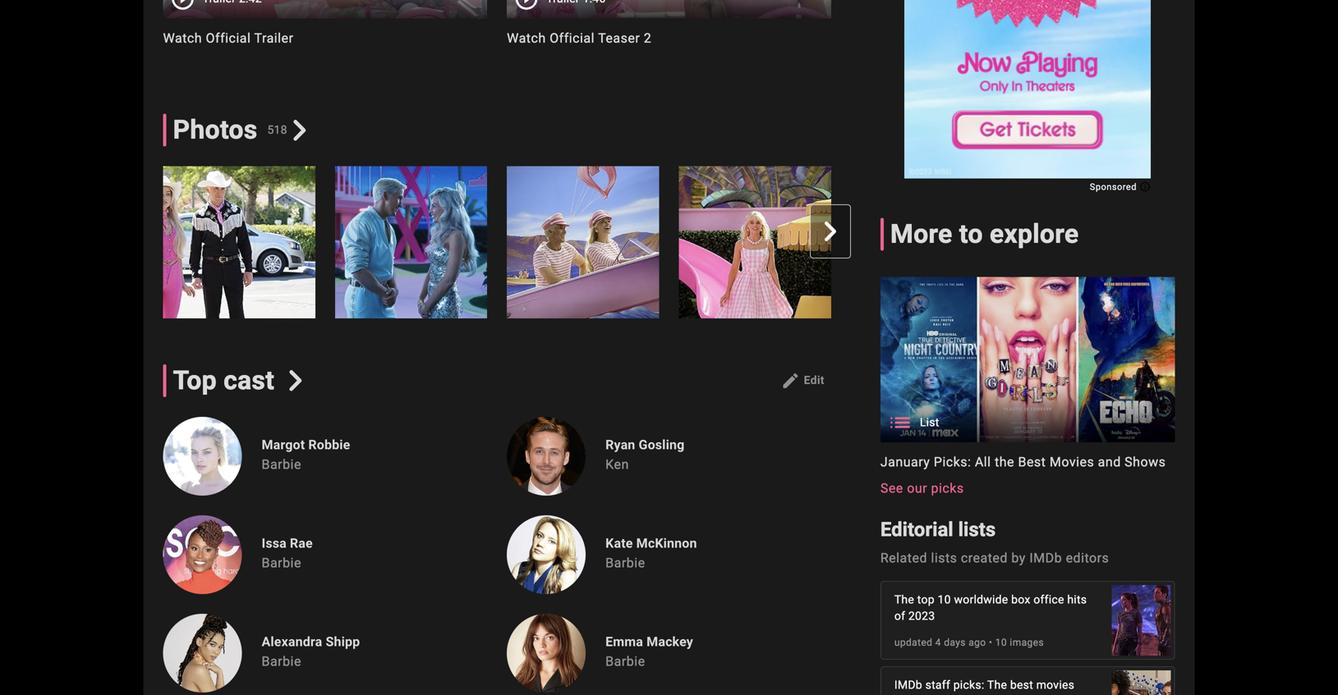 Task type: describe. For each thing, give the bounding box(es) containing it.
see our picks button
[[881, 479, 964, 499]]

margot robbie in barbie (2023) image
[[679, 166, 831, 319]]

best
[[1018, 455, 1046, 470]]

ryan gosling link
[[606, 437, 685, 454]]

barbie for margot
[[262, 457, 301, 473]]

2 ryan gosling and margot robbie in barbie (2023) image from the left
[[335, 166, 487, 319]]

official for watch official trailer
[[206, 30, 251, 46]]

2
[[644, 30, 652, 46]]

4
[[936, 637, 941, 649]]

staff
[[926, 679, 951, 692]]

top
[[173, 366, 217, 396]]

issa rae link
[[262, 536, 313, 552]]

more to explore
[[890, 219, 1079, 250]]

shipp
[[326, 635, 360, 650]]

official teaser image
[[851, 0, 1175, 19]]

sponsored content section
[[905, 0, 1151, 192]]

kate
[[606, 536, 633, 552]]

picks
[[931, 481, 964, 497]]

kate mckinnon link
[[606, 536, 697, 552]]

barbie for kate
[[606, 556, 645, 571]]

watch official trailer
[[163, 30, 294, 46]]

watch official teaser group
[[851, 0, 1175, 68]]

see
[[881, 481, 904, 497]]

list link
[[881, 277, 1175, 443]]

group containing january picks: all the best movies and shows
[[881, 277, 1175, 499]]

trailer
[[254, 30, 294, 46]]

barbie link for kate
[[606, 556, 645, 571]]

updated 4 days ago • 10 images
[[895, 637, 1044, 649]]

and for series
[[895, 695, 914, 696]]

issa
[[262, 536, 287, 552]]

imdb inside the imdb staff picks: the best movies and series of 2023
[[895, 679, 923, 692]]

issa rae barbie
[[262, 536, 313, 571]]

editorial lists
[[881, 518, 996, 542]]

watch official trailer group
[[163, 0, 487, 68]]

2023 inside the top 10 worldwide box office hits of 2023
[[909, 610, 935, 623]]

lists for editorial
[[958, 518, 996, 542]]

hits
[[1068, 593, 1087, 607]]

1 vertical spatial 10
[[996, 637, 1007, 649]]

barbie link for emma
[[606, 654, 645, 670]]

barbie for alexandra
[[262, 654, 301, 670]]

alexandra shipp image
[[163, 614, 242, 693]]

sponsored
[[1090, 182, 1140, 192]]

the
[[995, 455, 1015, 470]]

editorial
[[881, 518, 954, 542]]

emma
[[606, 635, 643, 650]]

list
[[920, 416, 940, 430]]

watch official trailer link
[[163, 28, 487, 48]]

see our picks
[[881, 481, 964, 497]]

margot
[[262, 437, 305, 453]]

official for watch official teaser
[[894, 30, 939, 46]]

cast
[[224, 366, 275, 396]]

editors
[[1066, 551, 1109, 566]]

paul rudd and kathryn newton in ant-man and the wasp: quantumania (2023) image
[[1112, 577, 1171, 665]]

margot robbie image
[[163, 417, 242, 496]]

official trailer image
[[163, 0, 487, 19]]

lists for related
[[931, 551, 957, 566]]

list group
[[881, 277, 1175, 443]]

0 vertical spatial chevron right inline image
[[289, 120, 310, 141]]

our
[[907, 481, 928, 497]]

ryan
[[606, 437, 635, 453]]

watch for watch official teaser 2
[[507, 30, 546, 46]]

teaser for watch official teaser
[[942, 30, 984, 46]]

top cast link
[[163, 365, 306, 398]]

•
[[989, 637, 993, 649]]

group for watch official trailer
[[163, 0, 487, 19]]

margot robbie link
[[262, 437, 350, 454]]

january picks: all the best movies and shows link
[[881, 453, 1175, 472]]

rae
[[290, 536, 313, 552]]

images
[[1010, 637, 1044, 649]]

alexandra shipp barbie
[[262, 635, 360, 670]]

movies
[[1037, 679, 1075, 692]]

watch official teaser
[[851, 30, 984, 46]]

official for watch official teaser 2
[[550, 30, 595, 46]]

barbie link for issa
[[262, 556, 301, 571]]

watch official teaser link
[[851, 28, 1175, 48]]

watch for watch official teaser
[[851, 30, 890, 46]]



Task type: locate. For each thing, give the bounding box(es) containing it.
photos
[[173, 115, 258, 145]]

chevron right inline image right cast
[[285, 371, 306, 392]]

watch
[[163, 30, 202, 46], [507, 30, 546, 46], [851, 30, 890, 46]]

edit
[[804, 374, 825, 388]]

0 horizontal spatial official
[[206, 30, 251, 46]]

movies
[[1050, 455, 1095, 470]]

10
[[938, 593, 951, 607], [996, 637, 1007, 649]]

explore
[[990, 219, 1079, 250]]

ryan gosling image
[[507, 417, 586, 496]]

and for shows
[[1098, 455, 1121, 470]]

emma mackey link
[[606, 634, 693, 651]]

0 vertical spatial of
[[895, 610, 906, 623]]

0 vertical spatial 10
[[938, 593, 951, 607]]

barbie inside margot robbie barbie
[[262, 457, 301, 473]]

group
[[163, 0, 487, 19], [507, 0, 831, 19], [851, 0, 1175, 19], [143, 166, 1003, 319], [881, 277, 1175, 499]]

more
[[890, 219, 953, 250]]

barbie inside alexandra shipp barbie
[[262, 654, 301, 670]]

and inside the imdb staff picks: the best movies and series of 2023
[[895, 695, 914, 696]]

3 ryan gosling and margot robbie in barbie (2023) image from the left
[[507, 166, 659, 319]]

picks:
[[954, 679, 985, 692]]

1 vertical spatial 2023
[[966, 695, 993, 696]]

the
[[895, 593, 914, 607], [987, 679, 1007, 692]]

barbie link down issa rae link at the bottom left of the page
[[262, 556, 301, 571]]

2 teaser from the left
[[942, 30, 984, 46]]

watch official teaser 2 group
[[507, 0, 831, 68]]

0 horizontal spatial 2023
[[909, 610, 935, 623]]

barbie
[[262, 457, 301, 473], [262, 556, 301, 571], [606, 556, 645, 571], [262, 654, 301, 670], [606, 654, 645, 670]]

1 horizontal spatial the
[[987, 679, 1007, 692]]

ago
[[969, 637, 986, 649]]

chevron right inline image
[[821, 222, 840, 241]]

imdb staff picks: the best movies and series of 2023
[[895, 679, 1075, 696]]

teaser down official teaser image at the right top
[[942, 30, 984, 46]]

issa rae image
[[163, 516, 242, 595]]

1 horizontal spatial and
[[1098, 455, 1121, 470]]

box
[[1012, 593, 1031, 607]]

chevron right inline image right 518
[[289, 120, 310, 141]]

1 vertical spatial lists
[[931, 551, 957, 566]]

barbie link down emma
[[606, 654, 645, 670]]

lists down the editorial lists
[[931, 551, 957, 566]]

barbie for emma
[[606, 654, 645, 670]]

of inside the top 10 worldwide box office hits of 2023
[[895, 610, 906, 623]]

0 horizontal spatial teaser
[[598, 30, 640, 46]]

1 horizontal spatial lists
[[958, 518, 996, 542]]

0 vertical spatial imdb
[[1030, 551, 1062, 566]]

by
[[1012, 551, 1026, 566]]

the left best
[[987, 679, 1007, 692]]

ken
[[606, 457, 629, 473]]

0 horizontal spatial watch
[[163, 30, 202, 46]]

group for watch official teaser
[[851, 0, 1175, 19]]

0 horizontal spatial and
[[895, 695, 914, 696]]

updated
[[895, 637, 933, 649]]

ryan gosling and margot robbie in barbie (2023) image
[[163, 166, 315, 319], [335, 166, 487, 319], [507, 166, 659, 319], [851, 166, 1003, 319]]

lists up "created" at the bottom right of the page
[[958, 518, 996, 542]]

0 vertical spatial lists
[[958, 518, 996, 542]]

1 teaser from the left
[[598, 30, 640, 46]]

official inside "group"
[[894, 30, 939, 46]]

barbie link
[[262, 457, 301, 473], [262, 556, 301, 571], [606, 556, 645, 571], [262, 654, 301, 670], [606, 654, 645, 670]]

picks:
[[934, 455, 971, 470]]

worldwide
[[954, 593, 1008, 607]]

teaser inside "group"
[[942, 30, 984, 46]]

2023 down top at the bottom of the page
[[909, 610, 935, 623]]

watch for watch official trailer
[[163, 30, 202, 46]]

kate mckinnon barbie
[[606, 536, 697, 571]]

1 vertical spatial and
[[895, 695, 914, 696]]

1 horizontal spatial 2023
[[966, 695, 993, 696]]

0 horizontal spatial of
[[895, 610, 906, 623]]

alexandra shipp link
[[262, 634, 360, 651]]

chevron right inline image
[[289, 120, 310, 141], [285, 371, 306, 392]]

and left series
[[895, 695, 914, 696]]

teaser
[[598, 30, 640, 46], [942, 30, 984, 46]]

watch official teaser 2 link
[[507, 28, 831, 48]]

emma mackey image
[[507, 614, 586, 693]]

1 horizontal spatial official
[[550, 30, 595, 46]]

3 official from the left
[[894, 30, 939, 46]]

kate mckinnon image
[[507, 516, 586, 595]]

barbie down emma
[[606, 654, 645, 670]]

0 horizontal spatial 10
[[938, 593, 951, 607]]

2 watch from the left
[[507, 30, 546, 46]]

10 right top at the bottom of the page
[[938, 593, 951, 607]]

official teaser 2 image
[[507, 0, 831, 19]]

related
[[881, 551, 928, 566]]

1 horizontal spatial watch
[[507, 30, 546, 46]]

1 horizontal spatial of
[[952, 695, 963, 696]]

top
[[918, 593, 935, 607]]

of down picks:
[[952, 695, 963, 696]]

0 horizontal spatial the
[[895, 593, 914, 607]]

of inside the imdb staff picks: the best movies and series of 2023
[[952, 695, 963, 696]]

ryan gosling ken
[[606, 437, 685, 473]]

0 vertical spatial the
[[895, 593, 914, 607]]

barbie down issa rae link at the bottom left of the page
[[262, 556, 301, 571]]

0 vertical spatial and
[[1098, 455, 1121, 470]]

january picks: all the best movies and shows
[[881, 455, 1166, 470]]

all
[[975, 455, 991, 470]]

the top 10 worldwide box office hits of 2023
[[895, 593, 1087, 623]]

emma mackey barbie
[[606, 635, 693, 670]]

best
[[1010, 679, 1034, 692]]

and left shows
[[1098, 455, 1121, 470]]

518
[[267, 123, 287, 137]]

barbie link for margot
[[262, 457, 301, 473]]

official
[[206, 30, 251, 46], [550, 30, 595, 46], [894, 30, 939, 46]]

1 horizontal spatial imdb
[[1030, 551, 1062, 566]]

edit button
[[774, 368, 831, 394]]

2023 down picks:
[[966, 695, 993, 696]]

imdb staff picks: the best movies and series of 2023 link
[[881, 668, 1174, 696]]

top cast
[[173, 366, 275, 396]]

office
[[1034, 593, 1064, 607]]

edit image
[[781, 371, 801, 391]]

2023 inside the imdb staff picks: the best movies and series of 2023
[[966, 695, 993, 696]]

the inside the imdb staff picks: the best movies and series of 2023
[[987, 679, 1007, 692]]

the left top at the bottom of the page
[[895, 593, 914, 607]]

watch inside "group"
[[851, 30, 890, 46]]

1 vertical spatial the
[[987, 679, 1007, 692]]

barbie down kate
[[606, 556, 645, 571]]

2 horizontal spatial official
[[894, 30, 939, 46]]

1 watch from the left
[[163, 30, 202, 46]]

10 inside the top 10 worldwide box office hits of 2023
[[938, 593, 951, 607]]

1 horizontal spatial teaser
[[942, 30, 984, 46]]

0 horizontal spatial imdb
[[895, 679, 923, 692]]

barbie inside emma mackey barbie
[[606, 654, 645, 670]]

imdb right by
[[1030, 551, 1062, 566]]

robbie
[[308, 437, 350, 453]]

imdb
[[1030, 551, 1062, 566], [895, 679, 923, 692]]

1 vertical spatial chevron right inline image
[[285, 371, 306, 392]]

2 horizontal spatial watch
[[851, 30, 890, 46]]

0 vertical spatial 2023
[[909, 610, 935, 623]]

barbie for issa
[[262, 556, 301, 571]]

january
[[881, 455, 930, 470]]

of up updated
[[895, 610, 906, 623]]

shows
[[1125, 455, 1166, 470]]

mckinnon
[[636, 536, 697, 552]]

production art image
[[881, 277, 1175, 443]]

1 vertical spatial of
[[952, 695, 963, 696]]

ken link
[[606, 457, 629, 473]]

barbie link for alexandra
[[262, 654, 301, 670]]

mackey
[[647, 635, 693, 650]]

1 horizontal spatial 10
[[996, 637, 1007, 649]]

margot robbie barbie
[[262, 437, 350, 473]]

3 watch from the left
[[851, 30, 890, 46]]

1 official from the left
[[206, 30, 251, 46]]

chevron right inline image inside top cast link
[[285, 371, 306, 392]]

to
[[959, 219, 983, 250]]

related lists created by imdb editors
[[881, 551, 1109, 566]]

0 horizontal spatial lists
[[931, 551, 957, 566]]

barbie down alexandra
[[262, 654, 301, 670]]

barbie down margot
[[262, 457, 301, 473]]

teaser left 2
[[598, 30, 640, 46]]

barbie inside issa rae barbie
[[262, 556, 301, 571]]

4 ryan gosling and margot robbie in barbie (2023) image from the left
[[851, 166, 1003, 319]]

alexandra
[[262, 635, 322, 650]]

2 official from the left
[[550, 30, 595, 46]]

barbie link down margot
[[262, 457, 301, 473]]

1 ryan gosling and margot robbie in barbie (2023) image from the left
[[163, 166, 315, 319]]

imdb up series
[[895, 679, 923, 692]]

days
[[944, 637, 966, 649]]

2023
[[909, 610, 935, 623], [966, 695, 993, 696]]

1 vertical spatial imdb
[[895, 679, 923, 692]]

of
[[895, 610, 906, 623], [952, 695, 963, 696]]

created
[[961, 551, 1008, 566]]

group for watch official teaser 2
[[507, 0, 831, 19]]

lists
[[958, 518, 996, 542], [931, 551, 957, 566]]

watch official teaser 2
[[507, 30, 652, 46]]

barbie inside "kate mckinnon barbie"
[[606, 556, 645, 571]]

teaser for watch official teaser 2
[[598, 30, 640, 46]]

series
[[917, 695, 949, 696]]

teaser inside group
[[598, 30, 640, 46]]

the inside the top 10 worldwide box office hits of 2023
[[895, 593, 914, 607]]

barbie link down alexandra
[[262, 654, 301, 670]]

barbie link down kate
[[606, 556, 645, 571]]

10 right •
[[996, 637, 1007, 649]]

gosling
[[639, 437, 685, 453]]

and
[[1098, 455, 1121, 470], [895, 695, 914, 696]]



Task type: vqa. For each thing, say whether or not it's contained in the screenshot.
topmost 2023
yes



